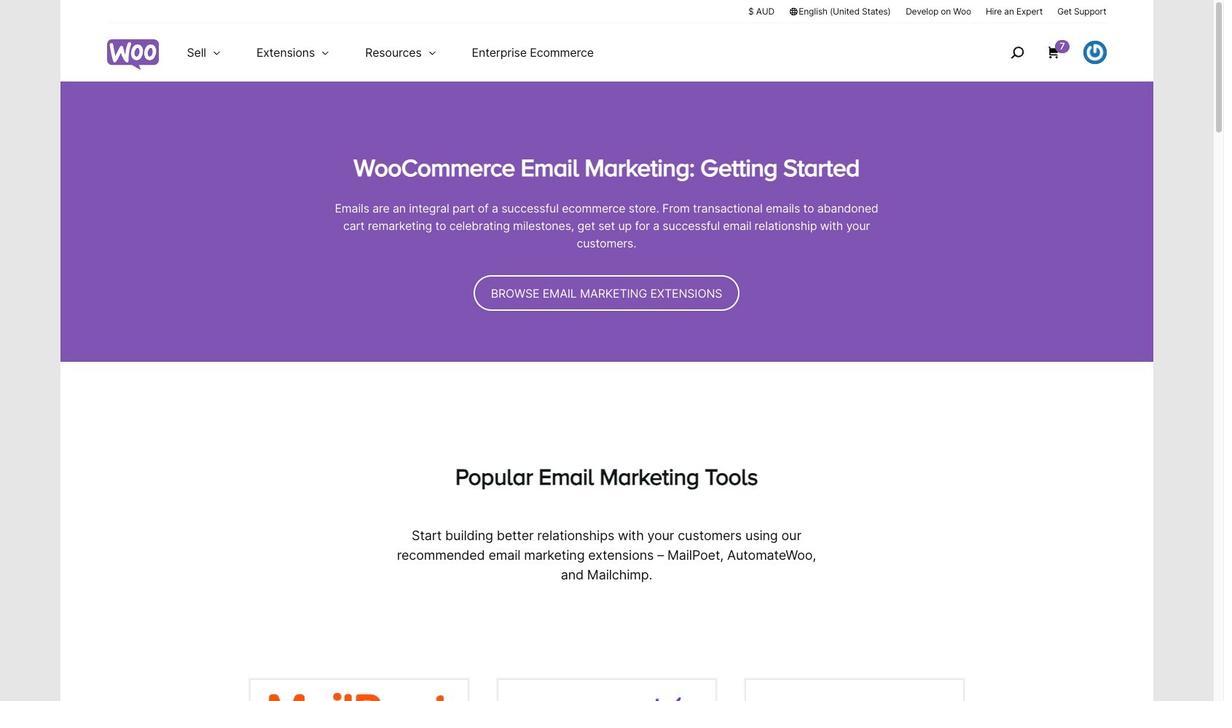 Task type: describe. For each thing, give the bounding box(es) containing it.
open account menu image
[[1083, 41, 1107, 64]]

service navigation menu element
[[980, 29, 1107, 76]]



Task type: vqa. For each thing, say whether or not it's contained in the screenshot.
bottom 'EXTERNAL LINK' icon
no



Task type: locate. For each thing, give the bounding box(es) containing it.
search image
[[1006, 41, 1029, 64]]



